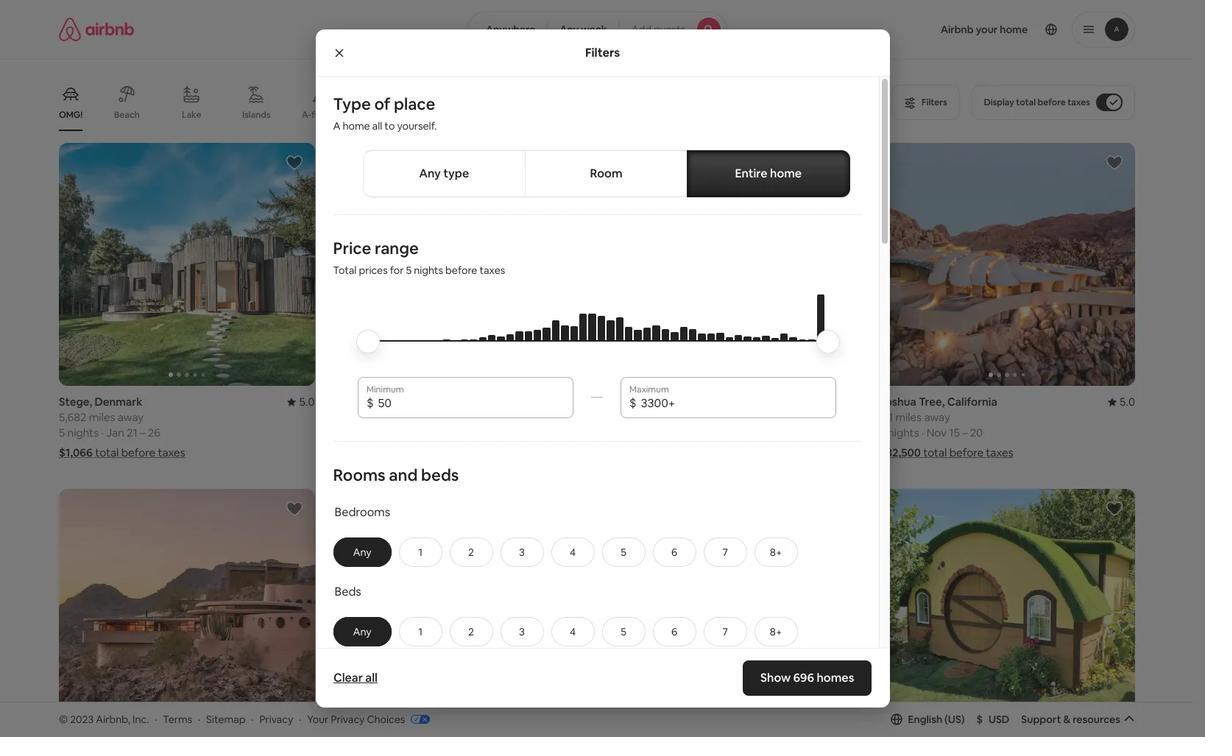 Task type: describe. For each thing, give the bounding box(es) containing it.
support & resources
[[1022, 713, 1121, 726]]

joshua
[[880, 395, 917, 409]]

any element for bedrooms
[[349, 546, 376, 559]]

choices
[[367, 713, 405, 726]]

2 button for beds
[[450, 617, 493, 647]]

clear
[[333, 670, 363, 686]]

$32,500
[[880, 446, 922, 460]]

delgada,
[[639, 395, 685, 409]]

8+ for bedrooms
[[770, 546, 783, 559]]

english (us) button
[[891, 713, 965, 726]]

· right terms
[[198, 713, 201, 726]]

©
[[59, 713, 68, 726]]

away inside joshua tree, california 111 miles away 5 nights · nov 15 – 20 $32,500 total before taxes
[[925, 410, 951, 424]]

show 696 homes link
[[743, 661, 873, 696]]

1 button for beds
[[399, 617, 442, 647]]

8+ element for bedrooms
[[770, 546, 783, 559]]

may
[[654, 426, 674, 440]]

uk
[[379, 395, 394, 409]]

your privacy choices
[[307, 713, 405, 726]]

5 inside drimnin, uk 5,079 miles away 5 nights
[[333, 426, 339, 440]]

$ text field
[[641, 396, 828, 411]]

beds
[[421, 465, 459, 485]]

5 inside price range total prices for 5 nights before taxes
[[406, 264, 412, 277]]

7 for bedrooms
[[723, 546, 728, 559]]

miles inside joshua tree, california 111 miles away 5 nights · nov 15 – 20 $32,500 total before taxes
[[896, 410, 922, 424]]

english (us)
[[909, 713, 965, 726]]

type
[[333, 94, 371, 114]]

room
[[590, 166, 623, 181]]

all inside clear all button
[[365, 670, 377, 686]]

views
[[469, 109, 493, 121]]

$ text field
[[378, 396, 565, 411]]

guests
[[654, 23, 686, 36]]

to
[[385, 119, 395, 133]]

5,682
[[59, 410, 87, 424]]

$ usd
[[977, 713, 1010, 726]]

inc.
[[133, 713, 149, 726]]

jan
[[106, 426, 124, 440]]

2 – from the left
[[416, 426, 421, 440]]

amazing views
[[430, 109, 493, 121]]

6 for beds
[[672, 625, 678, 639]]

add
[[632, 23, 652, 36]]

5,079
[[333, 410, 360, 424]]

your
[[307, 713, 329, 726]]

taxes inside display total before taxes button
[[1068, 97, 1091, 108]]

7 for beds
[[723, 625, 728, 639]]

before inside price range total prices for 5 nights before taxes
[[446, 264, 478, 277]]

drimnin, uk 5,079 miles away 5 nights
[[333, 395, 417, 440]]

lake
[[182, 109, 201, 121]]

a-
[[302, 109, 312, 121]]

· inside stege, denmark 5,682 miles away 5 nights · jan 21 – 26 $1,066 total before taxes
[[101, 426, 104, 440]]

and
[[389, 465, 418, 485]]

total inside button
[[1017, 97, 1037, 108]]

6 for bedrooms
[[672, 546, 678, 559]]

4.94 out of 5 average rating image
[[555, 395, 589, 409]]

privacy link
[[260, 713, 293, 726]]

4 button for beds
[[551, 617, 595, 647]]

omg!
[[59, 109, 83, 121]]

before inside stege, denmark 5,682 miles away 5 nights · jan 21 – 26 $1,066 total before taxes
[[121, 446, 156, 460]]

homes
[[817, 670, 855, 686]]

any week button
[[548, 12, 620, 47]]

3 button for beds
[[501, 617, 544, 647]]

california
[[948, 395, 998, 409]]

$1,066
[[59, 446, 93, 460]]

any button for beds
[[333, 617, 392, 647]]

usd
[[989, 713, 1010, 726]]

your privacy choices link
[[307, 713, 430, 727]]

5.0 for stege, denmark 5,682 miles away 5 nights · jan 21 – 26 $1,066 total before taxes
[[299, 395, 315, 409]]

ponta delgada, portugal 4,948 miles away
[[606, 395, 732, 424]]

yourself.
[[397, 119, 437, 133]]

© 2023 airbnb, inc. ·
[[59, 713, 157, 726]]

4 for bedrooms
[[570, 546, 576, 559]]

away inside drimnin, uk 5,079 miles away 5 nights
[[391, 410, 417, 424]]

2 horizontal spatial $
[[977, 713, 983, 726]]

3 for bedrooms
[[519, 546, 525, 559]]

entire
[[736, 166, 768, 181]]

2 button for bedrooms
[[450, 538, 493, 567]]

1 privacy from the left
[[260, 713, 293, 726]]

any element for beds
[[349, 625, 376, 639]]

28
[[424, 426, 437, 440]]

drimnin,
[[333, 395, 376, 409]]

rooms
[[333, 465, 386, 485]]

before inside joshua tree, california 111 miles away 5 nights · nov 15 – 20 $32,500 total before taxes
[[950, 446, 984, 460]]

stege, denmark 5,682 miles away 5 nights · jan 21 – 26 $1,066 total before taxes
[[59, 395, 185, 460]]

week
[[581, 23, 608, 36]]

clear all button
[[326, 664, 385, 693]]

display total before taxes
[[985, 97, 1091, 108]]

17
[[698, 426, 708, 440]]

any button for bedrooms
[[333, 538, 392, 567]]

a
[[333, 119, 341, 133]]

8+ button for bedrooms
[[755, 538, 798, 567]]

miles inside drimnin, uk 5,079 miles away 5 nights
[[362, 410, 388, 424]]

show for show 696 homes
[[761, 670, 791, 686]]

display total before taxes button
[[972, 85, 1136, 120]]

add to wishlist: joshua tree, california image
[[1106, 154, 1124, 172]]

airbnb,
[[96, 713, 130, 726]]

2 for bedrooms
[[469, 546, 474, 559]]

4,948
[[606, 410, 634, 424]]

feb 23 – 28
[[380, 426, 437, 440]]

type of place a home all to yourself.
[[333, 94, 437, 133]]

anywhere button
[[468, 12, 548, 47]]

8+ for beds
[[770, 625, 783, 639]]

20
[[971, 426, 984, 440]]

add to wishlist: phoenix, arizona image
[[285, 500, 303, 518]]

prices
[[359, 264, 388, 277]]

anywhere
[[486, 23, 536, 36]]

clear all
[[333, 670, 377, 686]]

home inside button
[[771, 166, 802, 181]]

any type button
[[363, 150, 526, 197]]

5 button for beds
[[602, 617, 646, 647]]

terms link
[[163, 713, 192, 726]]

show map button
[[549, 637, 646, 672]]

– inside stege, denmark 5,682 miles away 5 nights · jan 21 – 26 $1,066 total before taxes
[[140, 426, 145, 440]]

type
[[444, 166, 469, 181]]

4.94
[[566, 395, 589, 409]]

7 button for beds
[[704, 617, 747, 647]]

add guests button
[[619, 12, 727, 47]]

add guests
[[632, 23, 686, 36]]



Task type: vqa. For each thing, say whether or not it's contained in the screenshot.
second 5.0 from the right
yes



Task type: locate. For each thing, give the bounding box(es) containing it.
1 vertical spatial 4 button
[[551, 617, 595, 647]]

nights down "5,079"
[[341, 426, 372, 440]]

8+ button for beds
[[755, 617, 798, 647]]

price range total prices for 5 nights before taxes
[[333, 238, 505, 277]]

add to wishlist: stege, denmark image
[[285, 154, 303, 172]]

4 – from the left
[[963, 426, 968, 440]]

away inside stege, denmark 5,682 miles away 5 nights · jan 21 – 26 $1,066 total before taxes
[[118, 410, 144, 424]]

5 nights
[[606, 426, 646, 440]]

before right display on the top right of page
[[1038, 97, 1066, 108]]

ponta
[[606, 395, 637, 409]]

21
[[127, 426, 138, 440]]

0 vertical spatial all
[[372, 119, 383, 133]]

support & resources button
[[1022, 713, 1136, 726]]

0 vertical spatial 1
[[419, 546, 423, 559]]

None search field
[[468, 12, 727, 47]]

before inside button
[[1038, 97, 1066, 108]]

1 away from the left
[[118, 410, 144, 424]]

2 any element from the top
[[349, 625, 376, 639]]

1 5 button from the top
[[602, 538, 646, 567]]

· inside joshua tree, california 111 miles away 5 nights · nov 15 – 20 $32,500 total before taxes
[[922, 426, 925, 440]]

show map
[[563, 648, 614, 661]]

6 button for bedrooms
[[653, 538, 697, 567]]

4 button
[[551, 538, 595, 567], [551, 617, 595, 647]]

· left jan
[[101, 426, 104, 440]]

2 5 button from the top
[[602, 617, 646, 647]]

2 2 from the top
[[469, 625, 474, 639]]

1
[[419, 546, 423, 559], [419, 625, 423, 639]]

5.0 out of 5 average rating image
[[1108, 395, 1136, 409]]

a-frames
[[302, 109, 341, 121]]

2 8+ from the top
[[770, 625, 783, 639]]

joshua tree, california 111 miles away 5 nights · nov 15 – 20 $32,500 total before taxes
[[880, 395, 1014, 460]]

0 vertical spatial 2 button
[[450, 538, 493, 567]]

2 away from the left
[[391, 410, 417, 424]]

1 6 button from the top
[[653, 538, 697, 567]]

4 for beds
[[570, 625, 576, 639]]

2 1 from the top
[[419, 625, 423, 639]]

display
[[985, 97, 1015, 108]]

– left 17
[[690, 426, 695, 440]]

1 vertical spatial 3 button
[[501, 617, 544, 647]]

filters
[[586, 45, 620, 60]]

may 12 – 17
[[654, 426, 708, 440]]

2 8+ button from the top
[[755, 617, 798, 647]]

beds
[[335, 584, 362, 600]]

home right entire
[[771, 166, 802, 181]]

room button
[[525, 150, 688, 197]]

5
[[406, 264, 412, 277], [59, 426, 65, 440], [333, 426, 339, 440], [606, 426, 612, 440], [880, 426, 886, 440], [621, 546, 627, 559], [621, 625, 627, 639]]

3 – from the left
[[690, 426, 695, 440]]

0 vertical spatial 7 button
[[704, 538, 747, 567]]

1 horizontal spatial privacy
[[331, 713, 365, 726]]

1 3 from the top
[[519, 546, 525, 559]]

8+ element for beds
[[770, 625, 783, 639]]

4 away from the left
[[925, 410, 951, 424]]

nights inside stege, denmark 5,682 miles away 5 nights · jan 21 – 26 $1,066 total before taxes
[[67, 426, 99, 440]]

group
[[59, 74, 883, 131], [59, 143, 315, 386], [333, 143, 589, 386], [606, 143, 862, 386], [880, 143, 1136, 386], [59, 489, 315, 732], [333, 489, 589, 732], [606, 489, 862, 732], [880, 489, 1136, 732]]

0 vertical spatial 7
[[723, 546, 728, 559]]

3 away from the left
[[665, 410, 692, 424]]

price
[[333, 238, 371, 259]]

tree,
[[919, 395, 946, 409]]

1 7 from the top
[[723, 546, 728, 559]]

0 vertical spatial 3 button
[[501, 538, 544, 567]]

5.0 out of 5 average rating image
[[287, 395, 315, 409]]

0 vertical spatial 8+
[[770, 546, 783, 559]]

1 for beds
[[419, 625, 423, 639]]

1 2 button from the top
[[450, 538, 493, 567]]

away up may 12 – 17 at the bottom right of the page
[[665, 410, 692, 424]]

1 horizontal spatial home
[[771, 166, 802, 181]]

0 vertical spatial 8+ element
[[770, 546, 783, 559]]

8+ element
[[770, 546, 783, 559], [770, 625, 783, 639]]

all inside type of place a home all to yourself.
[[372, 119, 383, 133]]

4 button for bedrooms
[[551, 538, 595, 567]]

privacy left the your
[[260, 713, 293, 726]]

1 miles from the left
[[89, 410, 115, 424]]

1 2 from the top
[[469, 546, 474, 559]]

1 vertical spatial all
[[365, 670, 377, 686]]

1 8+ element from the top
[[770, 546, 783, 559]]

any left type
[[419, 166, 441, 181]]

miles inside stege, denmark 5,682 miles away 5 nights · jan 21 – 26 $1,066 total before taxes
[[89, 410, 115, 424]]

1 vertical spatial 2
[[469, 625, 474, 639]]

nights down 4,948
[[615, 426, 646, 440]]

miles down delgada,
[[637, 410, 663, 424]]

2 6 button from the top
[[653, 617, 697, 647]]

1 4 from the top
[[570, 546, 576, 559]]

1 vertical spatial 8+ element
[[770, 625, 783, 639]]

any inside tab list
[[419, 166, 441, 181]]

away up nov
[[925, 410, 951, 424]]

1 7 button from the top
[[704, 538, 747, 567]]

show left 696
[[761, 670, 791, 686]]

privacy right the your
[[331, 713, 365, 726]]

0 vertical spatial 2
[[469, 546, 474, 559]]

0 horizontal spatial 5.0
[[299, 395, 315, 409]]

all right clear
[[365, 670, 377, 686]]

filters dialog
[[316, 29, 890, 737]]

sitemap
[[206, 713, 246, 726]]

5 inside stege, denmark 5,682 miles away 5 nights · jan 21 – 26 $1,066 total before taxes
[[59, 426, 65, 440]]

0 vertical spatial 5 button
[[602, 538, 646, 567]]

add to wishlist: drimnin, uk image
[[559, 154, 577, 172]]

home inside type of place a home all to yourself.
[[343, 119, 370, 133]]

terms
[[163, 713, 192, 726]]

1 for bedrooms
[[419, 546, 423, 559]]

0 vertical spatial 3
[[519, 546, 525, 559]]

add to wishlist: ponta delgada, portugal image
[[833, 154, 850, 172]]

2 1 button from the top
[[399, 617, 442, 647]]

any left week
[[560, 23, 579, 36]]

away up 21
[[118, 410, 144, 424]]

1 8+ from the top
[[770, 546, 783, 559]]

0 vertical spatial 1 button
[[399, 538, 442, 567]]

0 horizontal spatial total
[[95, 446, 119, 460]]

nights for range
[[414, 264, 443, 277]]

taxes inside joshua tree, california 111 miles away 5 nights · nov 15 – 20 $32,500 total before taxes
[[987, 446, 1014, 460]]

3 for beds
[[519, 625, 525, 639]]

1 vertical spatial 3
[[519, 625, 525, 639]]

home right a
[[343, 119, 370, 133]]

(us)
[[945, 713, 965, 726]]

add to wishlist: cedar city, utah image
[[1106, 500, 1124, 518]]

3 button
[[501, 538, 544, 567], [501, 617, 544, 647]]

0 horizontal spatial show
[[563, 648, 590, 661]]

bedrooms
[[335, 504, 391, 520]]

of
[[374, 94, 391, 114]]

any type
[[419, 166, 469, 181]]

6
[[672, 546, 678, 559], [672, 625, 678, 639]]

1 – from the left
[[140, 426, 145, 440]]

show inside show 696 homes link
[[761, 670, 791, 686]]

· left nov
[[922, 426, 925, 440]]

6 button for beds
[[653, 617, 697, 647]]

2 3 from the top
[[519, 625, 525, 639]]

total down jan
[[95, 446, 119, 460]]

26
[[148, 426, 161, 440]]

total
[[1017, 97, 1037, 108], [95, 446, 119, 460], [924, 446, 948, 460]]

sitemap link
[[206, 713, 246, 726]]

frames
[[312, 109, 341, 121]]

before down '20'
[[950, 446, 984, 460]]

–
[[140, 426, 145, 440], [416, 426, 421, 440], [690, 426, 695, 440], [963, 426, 968, 440]]

2 4 from the top
[[570, 625, 576, 639]]

2 for beds
[[469, 625, 474, 639]]

nights inside drimnin, uk 5,079 miles away 5 nights
[[341, 426, 372, 440]]

nights for uk
[[341, 426, 372, 440]]

– right 21
[[140, 426, 145, 440]]

any for any type
[[419, 166, 441, 181]]

2 miles from the left
[[362, 410, 388, 424]]

miles down uk
[[362, 410, 388, 424]]

– inside joshua tree, california 111 miles away 5 nights · nov 15 – 20 $32,500 total before taxes
[[963, 426, 968, 440]]

1 8+ button from the top
[[755, 538, 798, 567]]

2 8+ element from the top
[[770, 625, 783, 639]]

show left map
[[563, 648, 590, 661]]

taxes inside price range total prices for 5 nights before taxes
[[480, 264, 505, 277]]

3 miles from the left
[[637, 410, 663, 424]]

1 6 from the top
[[672, 546, 678, 559]]

group containing amazing views
[[59, 74, 883, 131]]

nights inside joshua tree, california 111 miles away 5 nights · nov 15 – 20 $32,500 total before taxes
[[888, 426, 920, 440]]

nov
[[927, 426, 947, 440]]

any down bedrooms
[[353, 546, 372, 559]]

entire home
[[736, 166, 802, 181]]

1 vertical spatial show
[[761, 670, 791, 686]]

12
[[677, 426, 688, 440]]

any button down beds
[[333, 617, 392, 647]]

1 vertical spatial 2 button
[[450, 617, 493, 647]]

for
[[390, 264, 404, 277]]

0 vertical spatial show
[[563, 648, 590, 661]]

nights up $32,500
[[888, 426, 920, 440]]

1 4 button from the top
[[551, 538, 595, 567]]

total inside stege, denmark 5,682 miles away 5 nights · jan 21 – 26 $1,066 total before taxes
[[95, 446, 119, 460]]

111
[[880, 410, 894, 424]]

0 horizontal spatial privacy
[[260, 713, 293, 726]]

english
[[909, 713, 943, 726]]

beach
[[114, 109, 140, 121]]

place
[[394, 94, 436, 114]]

· right inc.
[[155, 713, 157, 726]]

$ for $ text box
[[367, 395, 374, 411]]

any for any element related to beds
[[353, 625, 372, 639]]

– right 15
[[963, 426, 968, 440]]

2 privacy from the left
[[331, 713, 365, 726]]

1 vertical spatial 1
[[419, 625, 423, 639]]

3 button for bedrooms
[[501, 538, 544, 567]]

portugal
[[688, 395, 732, 409]]

2 button
[[450, 538, 493, 567], [450, 617, 493, 647]]

0 vertical spatial any element
[[349, 546, 376, 559]]

nights right for
[[414, 264, 443, 277]]

1 vertical spatial 1 button
[[399, 617, 442, 647]]

before down 21
[[121, 446, 156, 460]]

&
[[1064, 713, 1071, 726]]

show for show map
[[563, 648, 590, 661]]

map
[[592, 648, 614, 661]]

amazing
[[430, 109, 467, 121]]

1 3 button from the top
[[501, 538, 544, 567]]

tab list containing any type
[[363, 150, 850, 197]]

nights
[[414, 264, 443, 277], [67, 426, 99, 440], [341, 426, 372, 440], [615, 426, 646, 440], [888, 426, 920, 440]]

0 vertical spatial 6 button
[[653, 538, 697, 567]]

5.0 for joshua tree, california 111 miles away 5 nights · nov 15 – 20 $32,500 total before taxes
[[1120, 395, 1136, 409]]

tab list
[[363, 150, 850, 197]]

any element down bedrooms
[[349, 546, 376, 559]]

2 7 from the top
[[723, 625, 728, 639]]

· left 'privacy' link
[[251, 713, 254, 726]]

2 6 from the top
[[672, 625, 678, 639]]

before right for
[[446, 264, 478, 277]]

3
[[519, 546, 525, 559], [519, 625, 525, 639]]

any button down bedrooms
[[333, 538, 392, 567]]

0 horizontal spatial $
[[367, 395, 374, 411]]

show inside show map button
[[563, 648, 590, 661]]

1 horizontal spatial $
[[630, 395, 637, 411]]

1 5.0 from the left
[[299, 395, 315, 409]]

$ left uk
[[367, 395, 374, 411]]

taxes inside stege, denmark 5,682 miles away 5 nights · jan 21 – 26 $1,066 total before taxes
[[158, 446, 185, 460]]

taxes
[[1068, 97, 1091, 108], [480, 264, 505, 277], [158, 446, 185, 460], [987, 446, 1014, 460]]

4
[[570, 546, 576, 559], [570, 625, 576, 639]]

miles inside ponta delgada, portugal 4,948 miles away
[[637, 410, 663, 424]]

– right 23
[[416, 426, 421, 440]]

$ for $ text field on the right bottom of the page
[[630, 395, 637, 411]]

any for any element related to bedrooms
[[353, 546, 372, 559]]

1 horizontal spatial 5.0
[[1120, 395, 1136, 409]]

1 horizontal spatial show
[[761, 670, 791, 686]]

0 vertical spatial 4 button
[[551, 538, 595, 567]]

0 vertical spatial any button
[[333, 538, 392, 567]]

1 button for bedrooms
[[399, 538, 442, 567]]

2 any button from the top
[[333, 617, 392, 647]]

away up 23
[[391, 410, 417, 424]]

4.93 out of 5 average rating image
[[828, 395, 862, 409]]

1 vertical spatial 5 button
[[602, 617, 646, 647]]

tab list inside filters dialog
[[363, 150, 850, 197]]

5 button for bedrooms
[[602, 538, 646, 567]]

0 vertical spatial 6
[[672, 546, 678, 559]]

7
[[723, 546, 728, 559], [723, 625, 728, 639]]

15
[[950, 426, 960, 440]]

7 button
[[704, 538, 747, 567], [704, 617, 747, 647]]

2 7 button from the top
[[704, 617, 747, 647]]

1 vertical spatial 7 button
[[704, 617, 747, 647]]

$
[[367, 395, 374, 411], [630, 395, 637, 411], [977, 713, 983, 726]]

most stays cost more than $825 per night. image
[[370, 295, 825, 383]]

2 horizontal spatial total
[[1017, 97, 1037, 108]]

1 vertical spatial 8+ button
[[755, 617, 798, 647]]

1 vertical spatial 6 button
[[653, 617, 697, 647]]

nights inside price range total prices for 5 nights before taxes
[[414, 264, 443, 277]]

none search field containing anywhere
[[468, 12, 727, 47]]

1 any element from the top
[[349, 546, 376, 559]]

4 miles from the left
[[896, 410, 922, 424]]

any down beds
[[353, 625, 372, 639]]

away inside ponta delgada, portugal 4,948 miles away
[[665, 410, 692, 424]]

2 5.0 from the left
[[1120, 395, 1136, 409]]

7 button for bedrooms
[[704, 538, 747, 567]]

1 vertical spatial any element
[[349, 625, 376, 639]]

any element
[[349, 546, 376, 559], [349, 625, 376, 639]]

miles down joshua
[[896, 410, 922, 424]]

0 vertical spatial 4
[[570, 546, 576, 559]]

any element down beds
[[349, 625, 376, 639]]

2023
[[70, 713, 94, 726]]

1 vertical spatial 6
[[672, 625, 678, 639]]

show
[[563, 648, 590, 661], [761, 670, 791, 686]]

nights for denmark
[[67, 426, 99, 440]]

all left the to
[[372, 119, 383, 133]]

any for any week
[[560, 23, 579, 36]]

5 inside joshua tree, california 111 miles away 5 nights · nov 15 – 20 $32,500 total before taxes
[[880, 426, 886, 440]]

1 vertical spatial 7
[[723, 625, 728, 639]]

0 horizontal spatial home
[[343, 119, 370, 133]]

1 horizontal spatial total
[[924, 446, 948, 460]]

any week
[[560, 23, 608, 36]]

$ left delgada,
[[630, 395, 637, 411]]

0 vertical spatial home
[[343, 119, 370, 133]]

profile element
[[745, 0, 1136, 59]]

miles up jan
[[89, 410, 115, 424]]

1 vertical spatial 4
[[570, 625, 576, 639]]

feb
[[380, 426, 399, 440]]

total down nov
[[924, 446, 948, 460]]

· left the your
[[299, 713, 302, 726]]

1 vertical spatial 8+
[[770, 625, 783, 639]]

rooms and beds
[[333, 465, 459, 485]]

1 any button from the top
[[333, 538, 392, 567]]

nights down 5,682
[[67, 426, 99, 440]]

696
[[794, 670, 815, 686]]

miles
[[89, 410, 115, 424], [362, 410, 388, 424], [637, 410, 663, 424], [896, 410, 922, 424]]

1 1 button from the top
[[399, 538, 442, 567]]

total right display on the top right of page
[[1017, 97, 1037, 108]]

$ left usd
[[977, 713, 983, 726]]

range
[[375, 238, 419, 259]]

total inside joshua tree, california 111 miles away 5 nights · nov 15 – 20 $32,500 total before taxes
[[924, 446, 948, 460]]

1 1 from the top
[[419, 546, 423, 559]]

total
[[333, 264, 357, 277]]

1 vertical spatial any button
[[333, 617, 392, 647]]

2
[[469, 546, 474, 559], [469, 625, 474, 639]]

privacy
[[260, 713, 293, 726], [331, 713, 365, 726]]

2 2 button from the top
[[450, 617, 493, 647]]

1 vertical spatial home
[[771, 166, 802, 181]]

2 3 button from the top
[[501, 617, 544, 647]]

any inside search field
[[560, 23, 579, 36]]

2 4 button from the top
[[551, 617, 595, 647]]

resources
[[1073, 713, 1121, 726]]

0 vertical spatial 8+ button
[[755, 538, 798, 567]]



